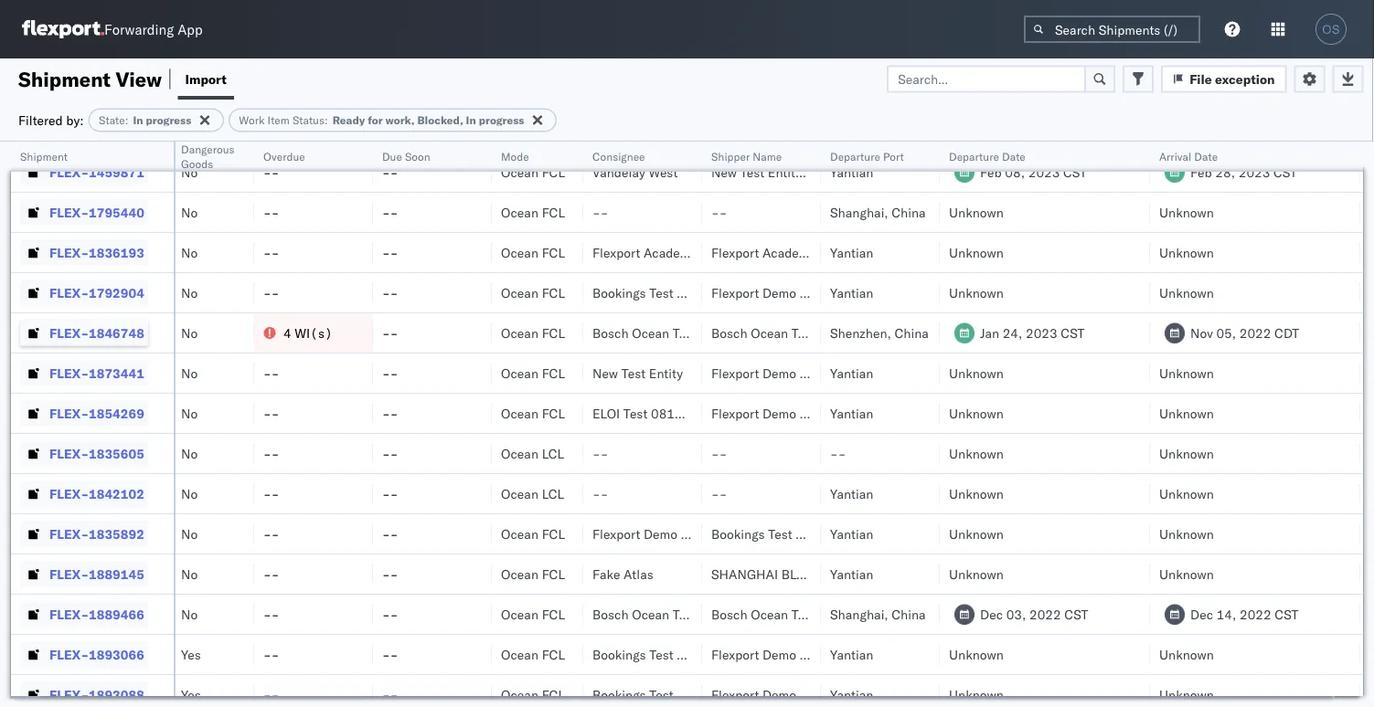 Task type: describe. For each thing, give the bounding box(es) containing it.
os
[[1323, 22, 1340, 36]]

4 wi(s)
[[284, 325, 333, 341]]

shipper for flex-1873441
[[800, 365, 845, 381]]

bookings for flex-1893088
[[593, 687, 646, 703]]

feb 08, 2023 cst
[[980, 164, 1087, 180]]

flexport for 1836193
[[712, 245, 759, 261]]

flex-1459871 button
[[20, 160, 148, 185]]

bosch down the fake
[[593, 607, 629, 623]]

2
[[805, 164, 813, 180]]

departure port
[[830, 150, 904, 163]]

ocean for 1842102
[[501, 486, 539, 502]]

2 : from the left
[[325, 113, 328, 127]]

soon
[[405, 150, 430, 163]]

fcl for flex-1795440
[[542, 204, 565, 220]]

port
[[883, 150, 904, 163]]

fcl for flex-1893088
[[542, 687, 565, 703]]

2 progress from the left
[[479, 113, 524, 127]]

flexport for 1854269
[[712, 406, 759, 422]]

081801
[[651, 406, 699, 422]]

flexport demo shipper co. for 1792904
[[712, 285, 866, 301]]

os button
[[1311, 8, 1353, 50]]

Search Shipments (/) text field
[[1024, 16, 1201, 43]]

flex-1889145
[[49, 567, 144, 583]]

1893088
[[89, 687, 144, 703]]

bluetech
[[782, 567, 847, 583]]

work,
[[386, 113, 415, 127]]

demo for 1893088
[[763, 687, 797, 703]]

fcl for flex-1854269
[[542, 406, 565, 422]]

dec 03, 2022 cst
[[980, 607, 1089, 623]]

1836193
[[89, 245, 144, 261]]

bookings test consignee for flex-1792904
[[593, 285, 738, 301]]

05,
[[1217, 325, 1237, 341]]

departure for departure date
[[949, 150, 999, 163]]

bookings for flex-1792904
[[593, 285, 646, 301]]

flex- for 1835605
[[49, 446, 89, 462]]

ocean fcl for flex-1854269
[[501, 406, 565, 422]]

flex-1854269
[[49, 406, 144, 422]]

ocean for 1893066
[[501, 647, 539, 663]]

filtered by:
[[18, 112, 84, 128]]

nov 05, 2022 cdt
[[1191, 325, 1300, 341]]

resize handle column header for departure port
[[918, 142, 940, 708]]

feb for feb 28, 2023 cst
[[1191, 164, 1212, 180]]

bookings for flex-1893066
[[593, 647, 646, 663]]

ocean fcl for flex-1792904
[[501, 285, 565, 301]]

consignee for flex-1893088
[[677, 687, 738, 703]]

inc.
[[737, 245, 759, 261]]

blocked,
[[417, 113, 463, 127]]

flex-1873441
[[49, 365, 144, 381]]

consignee button
[[583, 145, 684, 164]]

state
[[99, 113, 125, 127]]

resize handle column header for shipment
[[152, 142, 174, 708]]

shipper for flex-1854269
[[800, 406, 845, 422]]

2023 for 28,
[[1239, 164, 1271, 180]]

shipper for flex-1893088
[[800, 687, 845, 703]]

bookings test consignee for flex-1893088
[[593, 687, 738, 703]]

west
[[649, 164, 678, 180]]

bosch up "new test entity"
[[593, 325, 629, 341]]

flexport for 1893066
[[712, 647, 759, 663]]

flexport. image
[[22, 20, 104, 38]]

forwarding app link
[[22, 20, 203, 38]]

flex-1795440 button
[[20, 200, 148, 225]]

resize handle column header for dangerous goods
[[232, 142, 254, 708]]

shipper name
[[712, 150, 782, 163]]

shipment button
[[11, 145, 155, 164]]

yantian for flex-1854269
[[830, 406, 874, 422]]

academy for (us)
[[644, 245, 697, 261]]

shipper name button
[[702, 145, 803, 164]]

ocean for 1835892
[[501, 526, 539, 542]]

ltd
[[880, 567, 902, 583]]

no for flex-1889145
[[181, 567, 198, 583]]

departure date
[[949, 150, 1026, 163]]

(us)
[[700, 245, 733, 261]]

yes for flex-1893066
[[181, 647, 201, 663]]

filtered
[[18, 112, 63, 128]]

no for flex-1836193
[[181, 245, 198, 261]]

1795440
[[89, 204, 144, 220]]

flex-1836193
[[49, 245, 144, 261]]

no for flex-1842102
[[181, 486, 198, 502]]

resize handle column header for arrival date
[[1339, 142, 1361, 708]]

1835605
[[89, 446, 144, 462]]

fcl for flex-1836193
[[542, 245, 565, 261]]

no for flex-1795440
[[181, 204, 198, 220]]

(sz)
[[819, 245, 850, 261]]

demo for 1893066
[[763, 647, 797, 663]]

name
[[753, 150, 782, 163]]

yantian for flex-1459871
[[830, 164, 874, 180]]

arrival date
[[1160, 150, 1218, 163]]

jan
[[980, 325, 1000, 341]]

shanghai, for --
[[830, 204, 889, 220]]

2023 for 08,
[[1029, 164, 1060, 180]]

resize handle column header for departure date
[[1129, 142, 1151, 708]]

yantian for flex-1873441
[[830, 365, 874, 381]]

bosch down (us) on the right top
[[712, 325, 748, 341]]

co. for 1893088
[[848, 687, 866, 703]]

new for new test entity 2
[[712, 164, 737, 180]]

flex-1893088 button
[[20, 683, 148, 708]]

co. for 1792904
[[848, 285, 866, 301]]

flex-1835892 button
[[20, 522, 148, 547]]

flex-1842102 button
[[20, 482, 148, 507]]

flex-1835605 button
[[20, 441, 148, 467]]

arrival
[[1160, 150, 1192, 163]]

1 : from the left
[[125, 113, 128, 127]]

new test entity
[[593, 365, 683, 381]]

3 resize handle column header from the left
[[351, 142, 373, 708]]

cst for feb 08, 2023 cst
[[1064, 164, 1087, 180]]

ocean for 1889145
[[501, 567, 539, 583]]

03,
[[1007, 607, 1026, 623]]

consignee for flex-1893066
[[677, 647, 738, 663]]

wi(s)
[[295, 325, 333, 341]]

import
[[185, 71, 227, 87]]

flexport for 1873441
[[712, 365, 759, 381]]

flex- for 1792904
[[49, 285, 89, 301]]

ocean for 1792904
[[501, 285, 539, 301]]

bookings test consignee for flex-1893066
[[593, 647, 738, 663]]

fcl for flex-1889466
[[542, 607, 565, 623]]

departure for departure port
[[830, 150, 881, 163]]

flex-1792904
[[49, 285, 144, 301]]

eloi test 081801
[[593, 406, 699, 422]]

bosch ocean test down inc.
[[712, 325, 816, 341]]

co.,
[[851, 567, 877, 583]]

flex-1836193 button
[[20, 240, 148, 266]]

1792904
[[89, 285, 144, 301]]

no for flex-1835892
[[181, 526, 198, 542]]

view
[[116, 66, 162, 91]]

4 resize handle column header from the left
[[470, 142, 492, 708]]

1893066
[[89, 647, 144, 663]]

ocean for 1795440
[[501, 204, 539, 220]]

departure port button
[[821, 145, 922, 164]]

shipment view
[[18, 66, 162, 91]]

goods
[[181, 157, 213, 171]]

Search... text field
[[887, 65, 1087, 93]]

14,
[[1217, 607, 1237, 623]]

dec for dec 03, 2022 cst
[[980, 607, 1003, 623]]

flex-1792904 button
[[20, 280, 148, 306]]

shipment for shipment
[[20, 150, 68, 163]]

no for flex-1846748
[[181, 325, 198, 341]]

due soon
[[382, 150, 430, 163]]

shanghai bluetech co., ltd
[[712, 567, 902, 583]]

new for new test entity
[[593, 365, 618, 381]]

shipper for flex-1893066
[[800, 647, 845, 663]]

flexport academy (us) inc.
[[593, 245, 759, 261]]

mode button
[[492, 145, 565, 164]]

shipment for shipment view
[[18, 66, 111, 91]]

co. for 1854269
[[848, 406, 866, 422]]

flex-1795440
[[49, 204, 144, 220]]

2022 for 03,
[[1030, 607, 1062, 623]]

flex- for 1836193
[[49, 245, 89, 261]]

ocean for 1893088
[[501, 687, 539, 703]]

flex- for 1795440
[[49, 204, 89, 220]]

state : in progress
[[99, 113, 191, 127]]

co. for 1873441
[[848, 365, 866, 381]]

1835892
[[89, 526, 144, 542]]

ocean fcl for flex-1889145
[[501, 567, 565, 583]]

demo for 1854269
[[763, 406, 797, 422]]

28,
[[1216, 164, 1236, 180]]

cst for dec 03, 2022 cst
[[1065, 607, 1089, 623]]

24,
[[1003, 325, 1023, 341]]

departure date button
[[940, 145, 1132, 164]]

consignee for flex-1792904
[[677, 285, 738, 301]]



Task type: vqa. For each thing, say whether or not it's contained in the screenshot.
FLEX-1854269 Shipper
yes



Task type: locate. For each thing, give the bounding box(es) containing it.
ocean for 1854269
[[501, 406, 539, 422]]

1 horizontal spatial departure
[[949, 150, 999, 163]]

flexport demo shipper co. for 1893066
[[712, 647, 866, 663]]

entity for new test entity 2
[[768, 164, 802, 180]]

shenzhen,
[[830, 325, 892, 341]]

feb down departure date
[[980, 164, 1002, 180]]

fcl for flex-1873441
[[542, 365, 565, 381]]

6 ocean fcl from the top
[[501, 365, 565, 381]]

2023 down arrival date button at the right top of page
[[1239, 164, 1271, 180]]

8 resize handle column header from the left
[[918, 142, 940, 708]]

ocean fcl for flex-1889466
[[501, 607, 565, 623]]

2 yantian from the top
[[830, 245, 874, 261]]

for
[[368, 113, 383, 127]]

9 no from the top
[[181, 486, 198, 502]]

ocean fcl for flex-1835892
[[501, 526, 565, 542]]

0 horizontal spatial date
[[1002, 150, 1026, 163]]

2023 right 24,
[[1026, 325, 1058, 341]]

6 no from the top
[[181, 365, 198, 381]]

2022 right 03,
[[1030, 607, 1062, 623]]

nov
[[1191, 325, 1213, 341]]

flex-1873441 button
[[20, 361, 148, 386]]

0 horizontal spatial academy
[[644, 245, 697, 261]]

1 flex- from the top
[[49, 164, 89, 180]]

lcl for yantian
[[542, 486, 564, 502]]

no right 1873441
[[181, 365, 198, 381]]

flexport demo shipper co. for 1893088
[[712, 687, 866, 703]]

1889145
[[89, 567, 144, 583]]

resize handle column header for consignee
[[680, 142, 702, 708]]

date inside button
[[1195, 150, 1218, 163]]

academy left (us) on the right top
[[644, 245, 697, 261]]

3 ocean fcl from the top
[[501, 245, 565, 261]]

ocean fcl for flex-1893066
[[501, 647, 565, 663]]

1 resize handle column header from the left
[[152, 142, 174, 708]]

7 ocean fcl from the top
[[501, 406, 565, 422]]

flex- inside flex-1854269 button
[[49, 406, 89, 422]]

entity
[[768, 164, 802, 180], [649, 365, 683, 381]]

4 yantian from the top
[[830, 365, 874, 381]]

flex- for 1893066
[[49, 647, 89, 663]]

1 vertical spatial new
[[593, 365, 618, 381]]

flex-1846748 button
[[20, 321, 148, 346]]

cst down arrival date button at the right top of page
[[1274, 164, 1298, 180]]

10 flex- from the top
[[49, 526, 89, 542]]

1 vertical spatial china
[[895, 325, 929, 341]]

0 vertical spatial china
[[892, 204, 926, 220]]

entity down name
[[768, 164, 802, 180]]

9 fcl from the top
[[542, 567, 565, 583]]

-
[[263, 124, 271, 140], [271, 124, 279, 140], [382, 124, 390, 140], [390, 124, 398, 140], [263, 164, 271, 180], [271, 164, 279, 180], [382, 164, 390, 180], [390, 164, 398, 180], [263, 204, 271, 220], [271, 204, 279, 220], [382, 204, 390, 220], [390, 204, 398, 220], [593, 204, 601, 220], [601, 204, 609, 220], [712, 204, 719, 220], [719, 204, 727, 220], [263, 245, 271, 261], [271, 245, 279, 261], [382, 245, 390, 261], [390, 245, 398, 261], [263, 285, 271, 301], [271, 285, 279, 301], [382, 285, 390, 301], [390, 285, 398, 301], [382, 325, 390, 341], [390, 325, 398, 341], [263, 365, 271, 381], [271, 365, 279, 381], [382, 365, 390, 381], [390, 365, 398, 381], [263, 406, 271, 422], [271, 406, 279, 422], [382, 406, 390, 422], [390, 406, 398, 422], [263, 446, 271, 462], [271, 446, 279, 462], [382, 446, 390, 462], [390, 446, 398, 462], [593, 446, 601, 462], [601, 446, 609, 462], [712, 446, 719, 462], [719, 446, 727, 462], [830, 446, 838, 462], [838, 446, 846, 462], [263, 486, 271, 502], [271, 486, 279, 502], [382, 486, 390, 502], [390, 486, 398, 502], [593, 486, 601, 502], [601, 486, 609, 502], [712, 486, 719, 502], [719, 486, 727, 502], [263, 526, 271, 542], [271, 526, 279, 542], [382, 526, 390, 542], [390, 526, 398, 542], [263, 567, 271, 583], [271, 567, 279, 583], [382, 567, 390, 583], [390, 567, 398, 583], [263, 607, 271, 623], [271, 607, 279, 623], [382, 607, 390, 623], [390, 607, 398, 623], [263, 647, 271, 663], [271, 647, 279, 663], [382, 647, 390, 663], [390, 647, 398, 663], [263, 687, 271, 703], [271, 687, 279, 703], [382, 687, 390, 703], [390, 687, 398, 703]]

flex- inside flex-1889466 button
[[49, 607, 89, 623]]

yantian
[[830, 164, 874, 180], [830, 245, 874, 261], [830, 285, 874, 301], [830, 365, 874, 381], [830, 406, 874, 422], [830, 486, 874, 502], [830, 526, 874, 542], [830, 567, 874, 583], [830, 647, 874, 663], [830, 687, 874, 703]]

date up 28,
[[1195, 150, 1218, 163]]

jan 24, 2023 cst
[[980, 325, 1085, 341]]

entity up 081801
[[649, 365, 683, 381]]

china down ltd
[[892, 607, 926, 623]]

dec for dec 14, 2022 cst
[[1191, 607, 1214, 623]]

1 feb from the left
[[980, 164, 1002, 180]]

demo for 1792904
[[763, 285, 797, 301]]

2 shanghai, china from the top
[[830, 607, 926, 623]]

5 ocean fcl from the top
[[501, 325, 565, 341]]

bosch ocean test up "new test entity"
[[593, 325, 697, 341]]

2022 for 05,
[[1240, 325, 1272, 341]]

unknown
[[949, 204, 1004, 220], [1160, 204, 1214, 220], [949, 245, 1004, 261], [1160, 245, 1214, 261], [949, 285, 1004, 301], [1160, 285, 1214, 301], [949, 365, 1004, 381], [1160, 365, 1214, 381], [949, 406, 1004, 422], [1160, 406, 1214, 422], [949, 446, 1004, 462], [1160, 446, 1214, 462], [949, 486, 1004, 502], [1160, 486, 1214, 502], [949, 526, 1004, 542], [1160, 526, 1214, 542], [949, 567, 1004, 583], [1160, 567, 1214, 583], [949, 647, 1004, 663], [1160, 647, 1214, 663], [949, 687, 1004, 703], [1160, 687, 1214, 703]]

1 vertical spatial ocean lcl
[[501, 486, 564, 502]]

no for flex-1792904
[[181, 285, 198, 301]]

yantian for flex-1792904
[[830, 285, 874, 301]]

flex- down 'flex-1889145' button
[[49, 607, 89, 623]]

2022 right "14,"
[[1240, 607, 1272, 623]]

shipment inside shipment button
[[20, 150, 68, 163]]

1 date from the left
[[1002, 150, 1026, 163]]

shanghai, china up 'ltd.'
[[830, 204, 926, 220]]

flex- inside flex-1835892 button
[[49, 526, 89, 542]]

3 flex- from the top
[[49, 245, 89, 261]]

dangerous goods button
[[172, 138, 247, 171]]

resize handle column header
[[152, 142, 174, 708], [232, 142, 254, 708], [351, 142, 373, 708], [470, 142, 492, 708], [562, 142, 583, 708], [680, 142, 702, 708], [799, 142, 821, 708], [918, 142, 940, 708], [1129, 142, 1151, 708], [1339, 142, 1361, 708]]

1 horizontal spatial dec
[[1191, 607, 1214, 623]]

shanghai, china for --
[[830, 204, 926, 220]]

no right 1842102 at the left bottom of the page
[[181, 486, 198, 502]]

4 no from the top
[[181, 285, 198, 301]]

bosch
[[593, 325, 629, 341], [712, 325, 748, 341], [593, 607, 629, 623], [712, 607, 748, 623]]

flex- down flex-1842102 button
[[49, 526, 89, 542]]

1 vertical spatial lcl
[[542, 486, 564, 502]]

12 flex- from the top
[[49, 607, 89, 623]]

in right state
[[133, 113, 143, 127]]

import button
[[178, 59, 234, 100]]

0 horizontal spatial :
[[125, 113, 128, 127]]

flex- down shipment button at top left
[[49, 164, 89, 180]]

by:
[[66, 112, 84, 128]]

3 fcl from the top
[[542, 245, 565, 261]]

2022
[[1240, 325, 1272, 341], [1030, 607, 1062, 623], [1240, 607, 1272, 623]]

no right 1835605
[[181, 446, 198, 462]]

1 horizontal spatial in
[[466, 113, 476, 127]]

8 flex- from the top
[[49, 446, 89, 462]]

1 in from the left
[[133, 113, 143, 127]]

china right shenzhen, at right
[[895, 325, 929, 341]]

1 vertical spatial shanghai, china
[[830, 607, 926, 623]]

ocean fcl for flex-1893088
[[501, 687, 565, 703]]

cst
[[1064, 164, 1087, 180], [1274, 164, 1298, 180], [1061, 325, 1085, 341], [1065, 607, 1089, 623], [1275, 607, 1299, 623]]

12 no from the top
[[181, 607, 198, 623]]

bosch down "shanghai"
[[712, 607, 748, 623]]

flex-1889466
[[49, 607, 144, 623]]

yantian for flex-1893066
[[830, 647, 874, 663]]

new test entity 2
[[712, 164, 813, 180]]

no right 1835892
[[181, 526, 198, 542]]

7 fcl from the top
[[542, 406, 565, 422]]

flex- down flex-1854269 button
[[49, 446, 89, 462]]

date inside button
[[1002, 150, 1026, 163]]

12 ocean fcl from the top
[[501, 687, 565, 703]]

arrival date button
[[1151, 145, 1343, 164]]

flex- down flex-1846748 button
[[49, 365, 89, 381]]

fcl for flex-1459871
[[542, 164, 565, 180]]

ocean fcl for flex-1836193
[[501, 245, 565, 261]]

9 ocean fcl from the top
[[501, 567, 565, 583]]

: left ready
[[325, 113, 328, 127]]

flex- inside 'flex-1889145' button
[[49, 567, 89, 583]]

shipper inside "shipper name" button
[[712, 150, 750, 163]]

0 vertical spatial new
[[712, 164, 737, 180]]

4 flex- from the top
[[49, 285, 89, 301]]

1 horizontal spatial new
[[712, 164, 737, 180]]

shanghai, for bosch ocean test
[[830, 607, 889, 623]]

bookings test consignee
[[593, 285, 738, 301], [712, 526, 857, 542], [593, 647, 738, 663], [593, 687, 738, 703]]

cst right "14,"
[[1275, 607, 1299, 623]]

5 no from the top
[[181, 325, 198, 341]]

departure inside button
[[830, 150, 881, 163]]

fake
[[593, 567, 620, 583]]

demo for 1873441
[[763, 365, 797, 381]]

cst for jan 24, 2023 cst
[[1061, 325, 1085, 341]]

flex- for 1873441
[[49, 365, 89, 381]]

shipper
[[712, 150, 750, 163], [800, 285, 845, 301], [800, 365, 845, 381], [800, 406, 845, 422], [681, 526, 726, 542], [800, 647, 845, 663], [800, 687, 845, 703]]

flex- inside flex-1792904 button
[[49, 285, 89, 301]]

1 horizontal spatial :
[[325, 113, 328, 127]]

1 ocean lcl from the top
[[501, 446, 564, 462]]

1 yantian from the top
[[830, 164, 874, 180]]

dec
[[980, 607, 1003, 623], [1191, 607, 1214, 623]]

progress up 'dangerous'
[[146, 113, 191, 127]]

flex- inside flex-1873441 button
[[49, 365, 89, 381]]

yantian for flex-1836193
[[830, 245, 874, 261]]

fcl for flex-1889145
[[542, 567, 565, 583]]

0 vertical spatial yes
[[181, 647, 201, 663]]

1 yes from the top
[[181, 647, 201, 663]]

academy right inc.
[[763, 245, 816, 261]]

dangerous goods
[[181, 142, 235, 171]]

file exception
[[1190, 71, 1275, 87]]

dec left "14,"
[[1191, 607, 1214, 623]]

8 fcl from the top
[[542, 526, 565, 542]]

shipment down filtered
[[20, 150, 68, 163]]

new up eloi
[[593, 365, 618, 381]]

flex- inside flex-1459871 button
[[49, 164, 89, 180]]

yes right 1893088
[[181, 687, 201, 703]]

yes right 1893066
[[181, 647, 201, 663]]

shanghai, china for bosch ocean test
[[830, 607, 926, 623]]

0 horizontal spatial dec
[[980, 607, 1003, 623]]

1889466
[[89, 607, 144, 623]]

dec 14, 2022 cst
[[1191, 607, 1299, 623]]

no down 'dangerous'
[[181, 164, 198, 180]]

3 yantian from the top
[[830, 285, 874, 301]]

0 horizontal spatial progress
[[146, 113, 191, 127]]

date up 08,
[[1002, 150, 1026, 163]]

cst for dec 14, 2022 cst
[[1275, 607, 1299, 623]]

flexport demo shipper co.
[[712, 285, 866, 301], [712, 365, 866, 381], [712, 406, 866, 422], [593, 526, 747, 542], [712, 647, 866, 663], [712, 687, 866, 703]]

flex-1889145 button
[[20, 562, 148, 588]]

flex-1835892
[[49, 526, 144, 542]]

10 yantian from the top
[[830, 687, 874, 703]]

1 lcl from the top
[[542, 446, 564, 462]]

7 no from the top
[[181, 406, 198, 422]]

5 resize handle column header from the left
[[562, 142, 583, 708]]

0 vertical spatial shanghai,
[[830, 204, 889, 220]]

0 horizontal spatial new
[[593, 365, 618, 381]]

4 fcl from the top
[[542, 285, 565, 301]]

flex- inside flex-1836193 button
[[49, 245, 89, 261]]

2 lcl from the top
[[542, 486, 564, 502]]

8 no from the top
[[181, 446, 198, 462]]

ocean for 1889466
[[501, 607, 539, 623]]

no right 1889466
[[181, 607, 198, 623]]

2023
[[1029, 164, 1060, 180], [1239, 164, 1271, 180], [1026, 325, 1058, 341]]

ready
[[333, 113, 365, 127]]

no right 1889145
[[181, 567, 198, 583]]

9 resize handle column header from the left
[[1129, 142, 1151, 708]]

13 flex- from the top
[[49, 647, 89, 663]]

academy for (sz)
[[763, 245, 816, 261]]

11 flex- from the top
[[49, 567, 89, 583]]

2 no from the top
[[181, 204, 198, 220]]

2 feb from the left
[[1191, 164, 1212, 180]]

new down shipper name
[[712, 164, 737, 180]]

9 flex- from the top
[[49, 486, 89, 502]]

cst right 03,
[[1065, 607, 1089, 623]]

1 vertical spatial yes
[[181, 687, 201, 703]]

9 yantian from the top
[[830, 647, 874, 663]]

shanghai, china down ltd
[[830, 607, 926, 623]]

flex- down flex-1836193 button
[[49, 285, 89, 301]]

flex- for 1842102
[[49, 486, 89, 502]]

flex- for 1889466
[[49, 607, 89, 623]]

cst right 24,
[[1061, 325, 1085, 341]]

flex- inside flex-1835605 button
[[49, 446, 89, 462]]

2022 for 14,
[[1240, 607, 1272, 623]]

2 dec from the left
[[1191, 607, 1214, 623]]

flex-1893088
[[49, 687, 144, 703]]

10 ocean fcl from the top
[[501, 607, 565, 623]]

1 fcl from the top
[[542, 164, 565, 180]]

lcl for --
[[542, 446, 564, 462]]

flex- down flex-1889466 button
[[49, 647, 89, 663]]

no right 1846748
[[181, 325, 198, 341]]

08,
[[1005, 164, 1025, 180]]

2 departure from the left
[[949, 150, 999, 163]]

ocean lcl
[[501, 446, 564, 462], [501, 486, 564, 502]]

china for dec 03, 2022 cst
[[892, 607, 926, 623]]

1 horizontal spatial date
[[1195, 150, 1218, 163]]

2022 right 05, on the top right of page
[[1240, 325, 1272, 341]]

file exception button
[[1162, 65, 1287, 93], [1162, 65, 1287, 93]]

6 resize handle column header from the left
[[680, 142, 702, 708]]

shipment up by:
[[18, 66, 111, 91]]

2 yes from the top
[[181, 687, 201, 703]]

2 date from the left
[[1195, 150, 1218, 163]]

flex- down flex-1459871 button
[[49, 204, 89, 220]]

due
[[382, 150, 402, 163]]

mode
[[501, 150, 529, 163]]

consignee inside button
[[593, 150, 645, 163]]

flex-1459871
[[49, 164, 144, 180]]

flex- down flex-1835892 button
[[49, 567, 89, 583]]

4 ocean fcl from the top
[[501, 285, 565, 301]]

fcl for flex-1893066
[[542, 647, 565, 663]]

6 yantian from the top
[[830, 486, 874, 502]]

0 horizontal spatial feb
[[980, 164, 1002, 180]]

app
[[178, 21, 203, 38]]

6 flex- from the top
[[49, 365, 89, 381]]

2 ocean lcl from the top
[[501, 486, 564, 502]]

5 fcl from the top
[[542, 325, 565, 341]]

ocean for 1873441
[[501, 365, 539, 381]]

no for flex-1873441
[[181, 365, 198, 381]]

flex- inside flex-1846748 button
[[49, 325, 89, 341]]

0 vertical spatial entity
[[768, 164, 802, 180]]

8 yantian from the top
[[830, 567, 874, 583]]

in right 'blocked,'
[[466, 113, 476, 127]]

china down port
[[892, 204, 926, 220]]

yes for flex-1893088
[[181, 687, 201, 703]]

eloi
[[593, 406, 620, 422]]

china
[[892, 204, 926, 220], [895, 325, 929, 341], [892, 607, 926, 623]]

no for flex-1459871
[[181, 164, 198, 180]]

departure up feb 08, 2023 cst
[[949, 150, 999, 163]]

5 flex- from the top
[[49, 325, 89, 341]]

shanghai
[[712, 567, 778, 583]]

: down view at the top of the page
[[125, 113, 128, 127]]

departure left port
[[830, 150, 881, 163]]

1 academy from the left
[[644, 245, 697, 261]]

no down the goods
[[181, 204, 198, 220]]

1 horizontal spatial progress
[[479, 113, 524, 127]]

consignee
[[593, 150, 645, 163], [677, 285, 738, 301], [796, 526, 857, 542], [677, 647, 738, 663], [677, 687, 738, 703]]

no right 1792904
[[181, 285, 198, 301]]

flex- down flex-1893066 button
[[49, 687, 89, 703]]

bosch ocean test down the atlas
[[593, 607, 697, 623]]

7 yantian from the top
[[830, 526, 874, 542]]

no for flex-1889466
[[181, 607, 198, 623]]

ocean for 1459871
[[501, 164, 539, 180]]

resize handle column header for shipper name
[[799, 142, 821, 708]]

shenzhen, china
[[830, 325, 929, 341]]

exception
[[1216, 71, 1275, 87]]

flexport for 1792904
[[712, 285, 759, 301]]

0 horizontal spatial entity
[[649, 365, 683, 381]]

1 dec from the left
[[980, 607, 1003, 623]]

resize handle column header for mode
[[562, 142, 583, 708]]

2023 down departure date button
[[1029, 164, 1060, 180]]

1 vertical spatial entity
[[649, 365, 683, 381]]

1 vertical spatial shipment
[[20, 150, 68, 163]]

shanghai, up 'ltd.'
[[830, 204, 889, 220]]

2 in from the left
[[466, 113, 476, 127]]

co. for 1893066
[[848, 647, 866, 663]]

2 academy from the left
[[763, 245, 816, 261]]

feb
[[980, 164, 1002, 180], [1191, 164, 1212, 180]]

flex- for 1835892
[[49, 526, 89, 542]]

11 fcl from the top
[[542, 647, 565, 663]]

no for flex-1854269
[[181, 406, 198, 422]]

flex- inside flex-1893088 button
[[49, 687, 89, 703]]

fcl for flex-1835892
[[542, 526, 565, 542]]

11 ocean fcl from the top
[[501, 647, 565, 663]]

ocean fcl for flex-1795440
[[501, 204, 565, 220]]

entity for new test entity
[[649, 365, 683, 381]]

fake atlas
[[593, 567, 654, 583]]

1 shanghai, china from the top
[[830, 204, 926, 220]]

flexport demo shipper co. for 1854269
[[712, 406, 866, 422]]

ocean lcl for --
[[501, 446, 564, 462]]

1873441
[[89, 365, 144, 381]]

demo
[[763, 285, 797, 301], [763, 365, 797, 381], [763, 406, 797, 422], [644, 526, 678, 542], [763, 647, 797, 663], [763, 687, 797, 703]]

no right '1854269' at the left bottom
[[181, 406, 198, 422]]

flex-1835605
[[49, 446, 144, 462]]

2 ocean fcl from the top
[[501, 204, 565, 220]]

item
[[268, 113, 290, 127]]

7 flex- from the top
[[49, 406, 89, 422]]

china for jan 24, 2023 cst
[[895, 325, 929, 341]]

flex- down flex-1873441 button
[[49, 406, 89, 422]]

cst down departure date button
[[1064, 164, 1087, 180]]

0 vertical spatial ocean lcl
[[501, 446, 564, 462]]

2 shanghai, from the top
[[830, 607, 889, 623]]

shanghai, down co.,
[[830, 607, 889, 623]]

1 shanghai, from the top
[[830, 204, 889, 220]]

flex- down flex-1792904 button
[[49, 325, 89, 341]]

4
[[284, 325, 291, 341]]

cdt
[[1275, 325, 1300, 341]]

2 resize handle column header from the left
[[232, 142, 254, 708]]

flex-1889466 button
[[20, 602, 148, 628]]

ocean lcl for yantian
[[501, 486, 564, 502]]

0 vertical spatial shipment
[[18, 66, 111, 91]]

2 vertical spatial china
[[892, 607, 926, 623]]

14 flex- from the top
[[49, 687, 89, 703]]

12 fcl from the top
[[542, 687, 565, 703]]

7 resize handle column header from the left
[[799, 142, 821, 708]]

flex-1842102
[[49, 486, 144, 502]]

1 horizontal spatial entity
[[768, 164, 802, 180]]

5 yantian from the top
[[830, 406, 874, 422]]

2 fcl from the top
[[542, 204, 565, 220]]

1459871
[[89, 164, 144, 180]]

flex-1846748
[[49, 325, 144, 341]]

0 vertical spatial lcl
[[542, 446, 564, 462]]

:
[[125, 113, 128, 127], [325, 113, 328, 127]]

1842102
[[89, 486, 144, 502]]

2023 for 24,
[[1026, 325, 1058, 341]]

0 horizontal spatial departure
[[830, 150, 881, 163]]

6 fcl from the top
[[542, 365, 565, 381]]

yantian for flex-1889145
[[830, 567, 874, 583]]

flex- down flex-1835605 button
[[49, 486, 89, 502]]

flex- inside flex-1893066 button
[[49, 647, 89, 663]]

shipper for flex-1792904
[[800, 285, 845, 301]]

ocean fcl for flex-1459871
[[501, 164, 565, 180]]

ocean for 1846748
[[501, 325, 539, 341]]

departure inside button
[[949, 150, 999, 163]]

11 no from the top
[[181, 567, 198, 583]]

vandelay
[[593, 164, 645, 180]]

dec left 03,
[[980, 607, 1003, 623]]

status
[[293, 113, 325, 127]]

forwarding
[[104, 21, 174, 38]]

ocean fcl for flex-1873441
[[501, 365, 565, 381]]

no right 1836193
[[181, 245, 198, 261]]

1 ocean fcl from the top
[[501, 164, 565, 180]]

ocean for 1836193
[[501, 245, 539, 261]]

forwarding app
[[104, 21, 203, 38]]

1 progress from the left
[[146, 113, 191, 127]]

atlas
[[624, 567, 654, 583]]

3 no from the top
[[181, 245, 198, 261]]

0 horizontal spatial in
[[133, 113, 143, 127]]

yantian for flex-1842102
[[830, 486, 874, 502]]

10 fcl from the top
[[542, 607, 565, 623]]

progress up mode
[[479, 113, 524, 127]]

10 resize handle column header from the left
[[1339, 142, 1361, 708]]

feb down arrival date
[[1191, 164, 1212, 180]]

flex- inside flex-1842102 button
[[49, 486, 89, 502]]

0 vertical spatial shanghai, china
[[830, 204, 926, 220]]

1854269
[[89, 406, 144, 422]]

1 horizontal spatial academy
[[763, 245, 816, 261]]

10 no from the top
[[181, 526, 198, 542]]

academy
[[644, 245, 697, 261], [763, 245, 816, 261]]

1 departure from the left
[[830, 150, 881, 163]]

8 ocean fcl from the top
[[501, 526, 565, 542]]

1 no from the top
[[181, 164, 198, 180]]

bosch ocean test down "shanghai"
[[712, 607, 816, 623]]

2 flex- from the top
[[49, 204, 89, 220]]

flex- down flex-1795440 button
[[49, 245, 89, 261]]

1 horizontal spatial feb
[[1191, 164, 1212, 180]]

date for arrival date
[[1195, 150, 1218, 163]]

1846748
[[89, 325, 144, 341]]

date for departure date
[[1002, 150, 1026, 163]]

flex- inside flex-1795440 button
[[49, 204, 89, 220]]

flex- for 1889145
[[49, 567, 89, 583]]

1 vertical spatial shanghai,
[[830, 607, 889, 623]]



